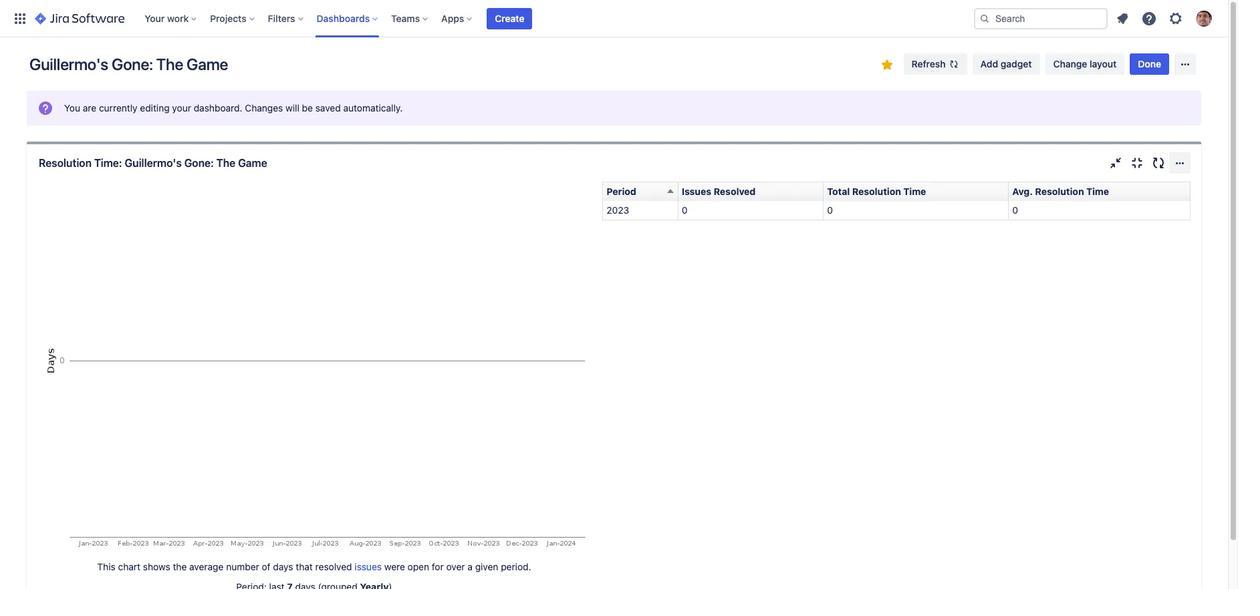 Task type: describe. For each thing, give the bounding box(es) containing it.
this chart shows the average number of days that resolved issues were open for over a given period.
[[97, 562, 531, 573]]

automatically.
[[343, 102, 403, 114]]

your
[[145, 12, 165, 24]]

help image
[[1142, 10, 1158, 26]]

are
[[83, 102, 96, 114]]

0 link
[[682, 205, 688, 216]]

change layout button
[[1046, 54, 1125, 75]]

you
[[64, 102, 80, 114]]

refresh
[[912, 58, 946, 70]]

single column image
[[1130, 155, 1146, 171]]

resolved
[[714, 186, 756, 197]]

saved
[[316, 102, 341, 114]]

teams button
[[387, 8, 433, 29]]

this
[[97, 562, 116, 573]]

avg. resolution time
[[1013, 186, 1110, 197]]

a
[[468, 562, 473, 573]]

resolution for total resolution time
[[853, 186, 901, 197]]

banner containing your work
[[0, 0, 1229, 37]]

total
[[827, 186, 850, 197]]

of
[[262, 562, 271, 573]]

open
[[408, 562, 429, 573]]

projects button
[[206, 8, 260, 29]]

dashboards
[[317, 12, 370, 24]]

your work button
[[141, 8, 202, 29]]

add
[[981, 58, 999, 70]]

the
[[173, 562, 187, 573]]

0 horizontal spatial game
[[187, 55, 228, 74]]

star guillermo's gone: the game image
[[879, 57, 895, 73]]

1 0 from the left
[[682, 205, 688, 216]]

days
[[273, 562, 293, 573]]

shows
[[143, 562, 170, 573]]

3 0 from the left
[[1013, 205, 1019, 216]]

apps button
[[438, 8, 478, 29]]

time:
[[94, 157, 122, 169]]

period
[[607, 186, 637, 197]]

you are currently editing your dashboard. changes will be saved automatically.
[[64, 102, 403, 114]]

create
[[495, 12, 525, 24]]

issues link
[[355, 562, 382, 573]]

more dashboard actions image
[[1178, 56, 1194, 72]]

given
[[475, 562, 499, 573]]

minimize resolution time: guillermo's gone: the game image
[[1108, 155, 1124, 171]]

add gadget button
[[973, 54, 1040, 75]]

issues
[[682, 186, 712, 197]]

more actions for resolution time: guillermo's gone: the game gadget image
[[1172, 155, 1188, 171]]

resolved
[[315, 562, 352, 573]]

average
[[189, 562, 224, 573]]

gadget
[[1001, 58, 1032, 70]]

will
[[286, 102, 300, 114]]

were
[[384, 562, 405, 573]]

add gadget
[[981, 58, 1032, 70]]

search image
[[980, 13, 990, 24]]

your
[[172, 102, 191, 114]]

appswitcher icon image
[[12, 10, 28, 26]]

0 horizontal spatial guillermo's
[[29, 55, 108, 74]]

dashboard.
[[194, 102, 242, 114]]

over
[[446, 562, 465, 573]]

undefined generated chart image image
[[37, 182, 591, 551]]

your work
[[145, 12, 189, 24]]



Task type: vqa. For each thing, say whether or not it's contained in the screenshot.
the Minimize Resolution Time: Guillermo's Gone: The Game icon
yes



Task type: locate. For each thing, give the bounding box(es) containing it.
1 time from the left
[[904, 186, 927, 197]]

your profile and settings image
[[1196, 10, 1212, 26]]

0 horizontal spatial gone:
[[112, 55, 153, 74]]

2 time from the left
[[1087, 186, 1110, 197]]

guillermo's gone: the game
[[29, 55, 228, 74]]

guillermo's right the time:
[[125, 157, 182, 169]]

work
[[167, 12, 189, 24]]

resolution right avg.
[[1036, 186, 1084, 197]]

the
[[156, 55, 183, 74], [216, 157, 236, 169]]

1 vertical spatial gone:
[[184, 157, 214, 169]]

2 0 from the left
[[827, 205, 833, 216]]

1 vertical spatial the
[[216, 157, 236, 169]]

0 horizontal spatial time
[[904, 186, 927, 197]]

1 horizontal spatial resolution
[[853, 186, 901, 197]]

1 vertical spatial game
[[238, 157, 267, 169]]

2023
[[607, 205, 629, 216]]

avg.
[[1013, 186, 1033, 197]]

resolution right 'total'
[[853, 186, 901, 197]]

chart
[[118, 562, 141, 573]]

settings image
[[1168, 10, 1184, 26]]

0 horizontal spatial resolution
[[39, 157, 92, 169]]

filters
[[268, 12, 295, 24]]

0 vertical spatial the
[[156, 55, 183, 74]]

gone: up currently
[[112, 55, 153, 74]]

time
[[904, 186, 927, 197], [1087, 186, 1110, 197]]

1 horizontal spatial game
[[238, 157, 267, 169]]

refresh resolution time: guillermo's gone: the game image
[[1151, 155, 1167, 171]]

changes
[[245, 102, 283, 114]]

game
[[187, 55, 228, 74], [238, 157, 267, 169]]

total resolution time
[[827, 186, 927, 197]]

0 down 'total'
[[827, 205, 833, 216]]

1 horizontal spatial time
[[1087, 186, 1110, 197]]

1 horizontal spatial the
[[216, 157, 236, 169]]

Search field
[[974, 8, 1108, 29]]

0 down issues
[[682, 205, 688, 216]]

game up 'dashboard.' on the left of page
[[187, 55, 228, 74]]

for
[[432, 562, 444, 573]]

resolution for avg. resolution time
[[1036, 186, 1084, 197]]

primary element
[[8, 0, 974, 37]]

filters button
[[264, 8, 309, 29]]

0
[[682, 205, 688, 216], [827, 205, 833, 216], [1013, 205, 1019, 216]]

period.
[[501, 562, 531, 573]]

change
[[1054, 58, 1088, 70]]

teams
[[391, 12, 420, 24]]

create button
[[487, 8, 533, 29]]

0 down avg.
[[1013, 205, 1019, 216]]

gone: down your
[[184, 157, 214, 169]]

2 horizontal spatial resolution
[[1036, 186, 1084, 197]]

refresh image
[[949, 59, 959, 70]]

the up your
[[156, 55, 183, 74]]

projects
[[210, 12, 247, 24]]

time for total resolution time
[[904, 186, 927, 197]]

resolution left the time:
[[39, 157, 92, 169]]

1 vertical spatial guillermo's
[[125, 157, 182, 169]]

issues
[[355, 562, 382, 573]]

change layout
[[1054, 58, 1117, 70]]

0 horizontal spatial the
[[156, 55, 183, 74]]

game down changes
[[238, 157, 267, 169]]

resolution time: guillermo's gone: the game
[[39, 157, 267, 169]]

resolution
[[39, 157, 92, 169], [853, 186, 901, 197], [1036, 186, 1084, 197]]

0 vertical spatial guillermo's
[[29, 55, 108, 74]]

refresh button
[[904, 54, 967, 75]]

be
[[302, 102, 313, 114]]

that
[[296, 562, 313, 573]]

layout
[[1090, 58, 1117, 70]]

jira software image
[[35, 10, 125, 26], [35, 10, 125, 26]]

1 horizontal spatial gone:
[[184, 157, 214, 169]]

issues resolved
[[682, 186, 756, 197]]

guillermo's up the you
[[29, 55, 108, 74]]

done
[[1138, 58, 1162, 70]]

0 vertical spatial gone:
[[112, 55, 153, 74]]

done link
[[1130, 54, 1170, 75]]

gone:
[[112, 55, 153, 74], [184, 157, 214, 169]]

1 horizontal spatial 0
[[827, 205, 833, 216]]

dashboards button
[[313, 8, 383, 29]]

editing
[[140, 102, 170, 114]]

apps
[[442, 12, 464, 24]]

0 vertical spatial game
[[187, 55, 228, 74]]

0 horizontal spatial 0
[[682, 205, 688, 216]]

the down the you are currently editing your dashboard. changes will be saved automatically.
[[216, 157, 236, 169]]

2 horizontal spatial 0
[[1013, 205, 1019, 216]]

guillermo's
[[29, 55, 108, 74], [125, 157, 182, 169]]

1 horizontal spatial guillermo's
[[125, 157, 182, 169]]

currently
[[99, 102, 138, 114]]

banner
[[0, 0, 1229, 37]]

notifications image
[[1115, 10, 1131, 26]]

number
[[226, 562, 259, 573]]

time for avg. resolution time
[[1087, 186, 1110, 197]]



